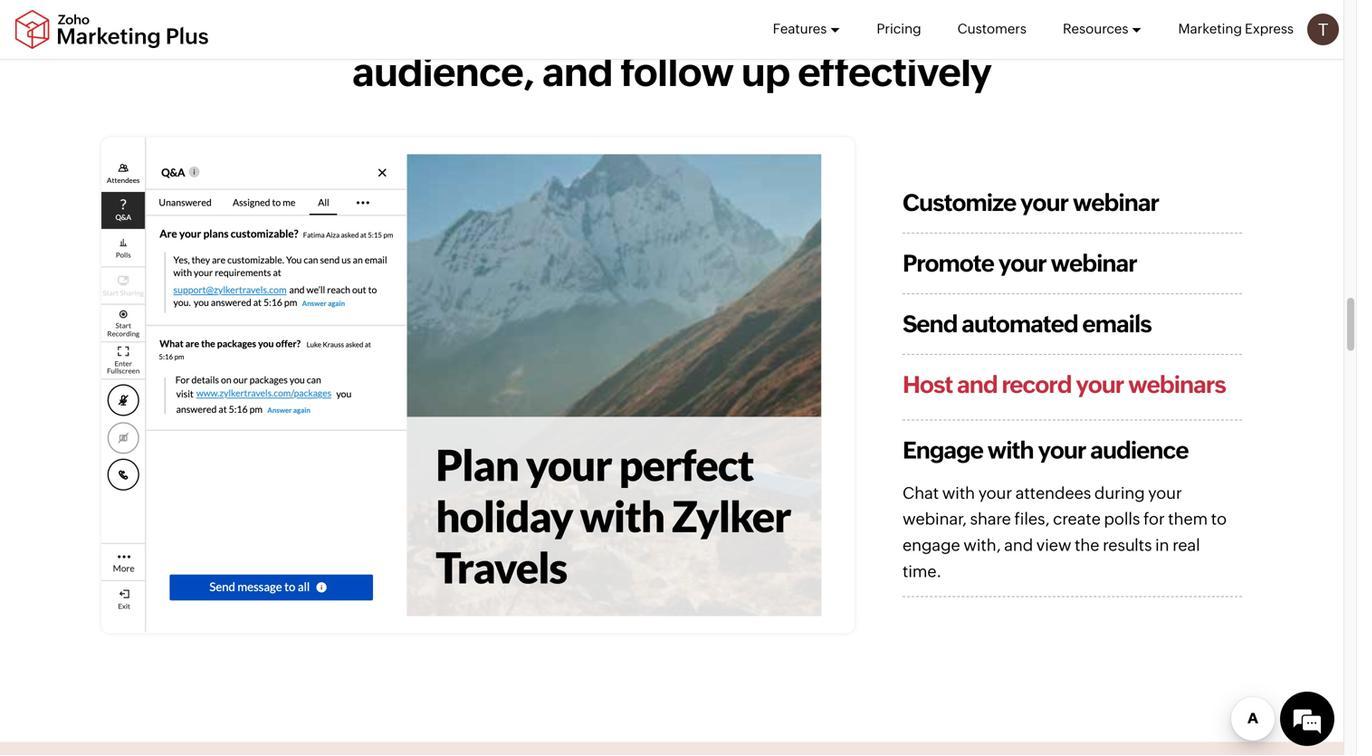 Task type: locate. For each thing, give the bounding box(es) containing it.
live
[[983, 420, 1009, 438]]

in inside broadcast live video feeds, share webinar presentations, and record webinars from start to finish and store them in the cloud.
[[1121, 472, 1135, 490]]

effectively
[[798, 49, 992, 94]]

follow
[[621, 49, 734, 94]]

to down the cloud.
[[1212, 519, 1227, 538]]

engage
[[903, 446, 984, 473]]

1 horizontal spatial with
[[988, 446, 1034, 473]]

audience
[[1091, 446, 1189, 473]]

record
[[1002, 373, 1072, 399], [1047, 446, 1096, 464]]

send
[[903, 312, 958, 339]]

1 vertical spatial to
[[1212, 519, 1227, 538]]

0 horizontal spatial with
[[943, 493, 975, 512]]

automated
[[962, 312, 1078, 339]]

1 vertical spatial record
[[1047, 446, 1096, 464]]

with inside chat with your attendees during your webinar, share files, create polls for them to engage with, and view the results in real time.
[[943, 493, 975, 512]]

start
[[903, 472, 937, 490]]

store
[[1036, 472, 1074, 490]]

files,
[[1015, 519, 1050, 538]]

the up during
[[1138, 472, 1163, 490]]

0 horizontal spatial to
[[940, 472, 956, 490]]

share up audience
[[1107, 420, 1148, 438]]

polls
[[1105, 519, 1141, 538]]

promote your webinar
[[903, 251, 1137, 278]]

webinar for customize your webinar
[[1073, 190, 1159, 217]]

0 horizontal spatial them
[[1078, 472, 1117, 490]]

1 vertical spatial the
[[1075, 545, 1100, 564]]

promote
[[903, 251, 994, 278]]

emails
[[1083, 312, 1152, 339]]

with
[[988, 446, 1034, 473], [943, 493, 975, 512]]

host and record your webinars
[[903, 373, 1226, 399]]

send automated emails
[[903, 312, 1152, 339]]

the
[[1138, 472, 1163, 490], [1075, 545, 1100, 564]]

zoho marketingplus logo image
[[14, 10, 210, 49]]

in left real on the right of the page
[[1156, 545, 1170, 564]]

with down the finish
[[943, 493, 975, 512]]

the down "create"
[[1075, 545, 1100, 564]]

in up during
[[1121, 472, 1135, 490]]

results
[[1103, 545, 1153, 564]]

to inside broadcast live video feeds, share webinar presentations, and record webinars from start to finish and store them in the cloud.
[[940, 472, 956, 490]]

0 horizontal spatial share
[[970, 519, 1012, 538]]

the inside broadcast live video feeds, share webinar presentations, and record webinars from start to finish and store them in the cloud.
[[1138, 472, 1163, 490]]

0 vertical spatial in
[[1121, 472, 1135, 490]]

1 horizontal spatial share
[[1107, 420, 1148, 438]]

0 horizontal spatial the
[[1075, 545, 1100, 564]]

1 vertical spatial webinar
[[1051, 251, 1137, 278]]

1 vertical spatial in
[[1156, 545, 1170, 564]]

0 vertical spatial the
[[1138, 472, 1163, 490]]

webinar marketing image
[[101, 137, 855, 633]]

1 vertical spatial them
[[1169, 519, 1208, 538]]

them
[[1078, 472, 1117, 490], [1169, 519, 1208, 538]]

1 vertical spatial with
[[943, 493, 975, 512]]

in
[[1121, 472, 1135, 490], [1156, 545, 1170, 564]]

0 vertical spatial share
[[1107, 420, 1148, 438]]

promote
[[523, 9, 683, 55]]

1 vertical spatial share
[[970, 519, 1012, 538]]

0 vertical spatial with
[[988, 446, 1034, 473]]

during
[[1095, 493, 1145, 512]]

0 vertical spatial webinar
[[1073, 190, 1159, 217]]

to down presentations,
[[940, 472, 956, 490]]

share
[[1107, 420, 1148, 438], [970, 519, 1012, 538]]

engage
[[903, 545, 961, 564]]

customize
[[903, 190, 1016, 217]]

0 horizontal spatial in
[[1121, 472, 1135, 490]]

webinars,
[[691, 9, 873, 55]]

webinars
[[1129, 373, 1226, 399], [1100, 446, 1169, 464]]

the for your
[[1138, 472, 1163, 490]]

your
[[991, 9, 1075, 55], [1021, 190, 1069, 217], [999, 251, 1047, 278], [1076, 373, 1124, 399], [1038, 446, 1086, 473], [979, 493, 1013, 512], [1149, 493, 1183, 512]]

marketing express link
[[1179, 0, 1294, 58]]

to
[[940, 472, 956, 490], [1212, 519, 1227, 538]]

engage with your audience
[[903, 446, 1189, 473]]

1 horizontal spatial the
[[1138, 472, 1163, 490]]

webinars up from
[[1129, 373, 1226, 399]]

presentations,
[[903, 446, 1011, 464]]

customers link
[[958, 0, 1027, 58]]

and inside chat with your attendees during your webinar, share files, create polls for them to engage with, and view the results in real time.
[[1005, 545, 1034, 564]]

express
[[1245, 21, 1294, 37]]

and
[[445, 9, 516, 55], [542, 49, 613, 94], [957, 373, 998, 399], [1014, 446, 1043, 464], [1004, 472, 1033, 490], [1005, 545, 1034, 564]]

2 vertical spatial webinar
[[1151, 420, 1213, 438]]

1 horizontal spatial them
[[1169, 519, 1208, 538]]

video
[[1012, 420, 1054, 438]]

record down feeds,
[[1047, 446, 1096, 464]]

host
[[903, 373, 953, 399]]

record up video
[[1002, 373, 1072, 399]]

webinars up during
[[1100, 446, 1169, 464]]

1 horizontal spatial in
[[1156, 545, 1170, 564]]

1 horizontal spatial to
[[1212, 519, 1227, 538]]

organize
[[269, 9, 437, 55]]

webinar,
[[903, 519, 967, 538]]

them up during
[[1078, 472, 1117, 490]]

them up real on the right of the page
[[1169, 519, 1208, 538]]

0 vertical spatial them
[[1078, 472, 1117, 490]]

the inside chat with your attendees during your webinar, share files, create polls for them to engage with, and view the results in real time.
[[1075, 545, 1100, 564]]

invite
[[880, 9, 983, 55]]

to inside chat with your attendees during your webinar, share files, create polls for them to engage with, and view the results in real time.
[[1212, 519, 1227, 538]]

feeds,
[[1057, 420, 1103, 438]]

webinar
[[1073, 190, 1159, 217], [1051, 251, 1137, 278], [1151, 420, 1213, 438]]

webinar inside broadcast live video feeds, share webinar presentations, and record webinars from start to finish and store them in the cloud.
[[1151, 420, 1213, 438]]

chat with your attendees during your webinar, share files, create polls for them to engage with, and view the results in real time.
[[903, 493, 1227, 590]]

1 vertical spatial webinars
[[1100, 446, 1169, 464]]

with for engage
[[988, 446, 1034, 473]]

for
[[1144, 519, 1165, 538]]

0 vertical spatial to
[[940, 472, 956, 490]]

0 vertical spatial webinars
[[1129, 373, 1226, 399]]

with down live
[[988, 446, 1034, 473]]

finish
[[959, 472, 1001, 490]]

share up with,
[[970, 519, 1012, 538]]



Task type: vqa. For each thing, say whether or not it's contained in the screenshot.
second the "through" from the left
no



Task type: describe. For each thing, give the bounding box(es) containing it.
attendees
[[1016, 493, 1092, 512]]

the for audience
[[1075, 545, 1100, 564]]

resources link
[[1063, 0, 1143, 58]]

create
[[1053, 519, 1101, 538]]

from
[[1172, 446, 1208, 464]]

real
[[1173, 545, 1201, 564]]

marketing
[[1179, 21, 1243, 37]]

chat
[[903, 493, 939, 512]]

broadcast live video feeds, share webinar presentations, and record webinars from start to finish and store them in the cloud.
[[903, 420, 1214, 490]]

customers
[[958, 21, 1027, 37]]

up
[[741, 49, 790, 94]]

features
[[773, 21, 827, 37]]

broadcast
[[903, 420, 979, 438]]

0 vertical spatial record
[[1002, 373, 1072, 399]]

cloud.
[[1166, 472, 1214, 490]]

customize your webinar
[[903, 190, 1159, 217]]

record inside broadcast live video feeds, share webinar presentations, and record webinars from start to finish and store them in the cloud.
[[1047, 446, 1096, 464]]

time.
[[903, 572, 942, 590]]

with for chat
[[943, 493, 975, 512]]

marketing express
[[1179, 21, 1294, 37]]

them inside broadcast live video feeds, share webinar presentations, and record webinars from start to finish and store them in the cloud.
[[1078, 472, 1117, 490]]

pricing
[[877, 21, 922, 37]]

pricing link
[[877, 0, 922, 58]]

organize and promote webinars, invite your audience, and follow up effectively
[[269, 9, 1075, 94]]

your inside organize and promote webinars, invite your audience, and follow up effectively
[[991, 9, 1075, 55]]

terry turtle image
[[1308, 14, 1340, 45]]

them inside chat with your attendees during your webinar, share files, create polls for them to engage with, and view the results in real time.
[[1169, 519, 1208, 538]]

share inside broadcast live video feeds, share webinar presentations, and record webinars from start to finish and store them in the cloud.
[[1107, 420, 1148, 438]]

webinar for promote your webinar
[[1051, 251, 1137, 278]]

with,
[[964, 545, 1001, 564]]

resources
[[1063, 21, 1129, 37]]

in inside chat with your attendees during your webinar, share files, create polls for them to engage with, and view the results in real time.
[[1156, 545, 1170, 564]]

share inside chat with your attendees during your webinar, share files, create polls for them to engage with, and view the results in real time.
[[970, 519, 1012, 538]]

view
[[1037, 545, 1072, 564]]

features link
[[773, 0, 841, 58]]

webinars inside broadcast live video feeds, share webinar presentations, and record webinars from start to finish and store them in the cloud.
[[1100, 446, 1169, 464]]

audience,
[[352, 49, 535, 94]]



